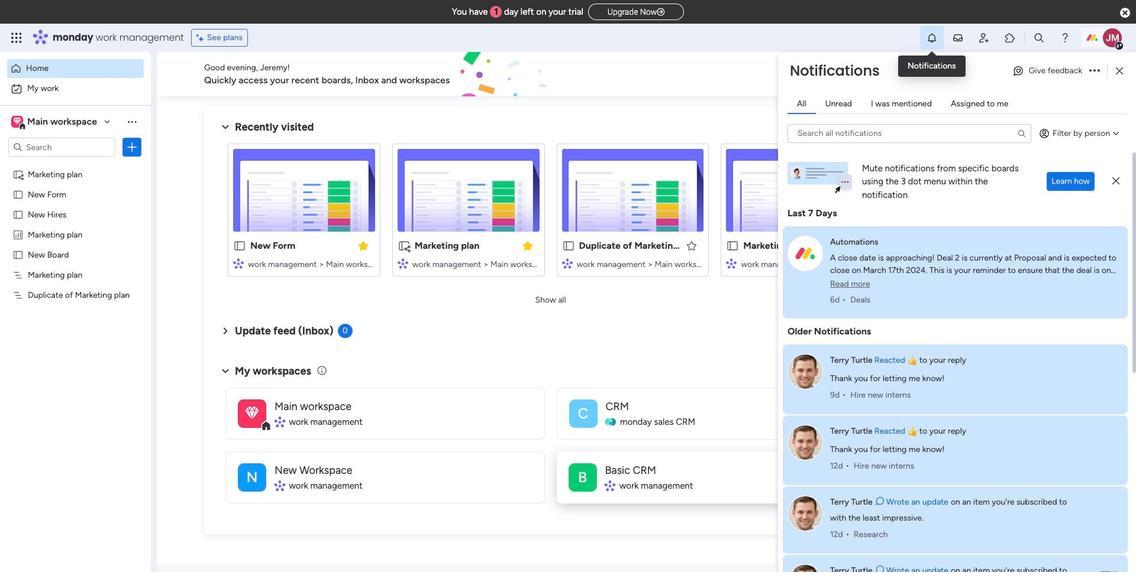 Task type: vqa. For each thing, say whether or not it's contained in the screenshot.
the left Add view icon
no



Task type: describe. For each thing, give the bounding box(es) containing it.
dapulse close image
[[1120, 7, 1130, 19]]

0 vertical spatial option
[[7, 59, 144, 78]]

select product image
[[11, 32, 22, 44]]

v2 user feedback image
[[921, 68, 930, 81]]

automations image
[[788, 236, 823, 272]]

search everything image
[[1033, 32, 1045, 44]]

component image
[[398, 258, 408, 269]]

component image
[[562, 258, 573, 269]]

1 remove from favorites image from the left
[[357, 240, 369, 252]]

monday marketplace image
[[1004, 32, 1016, 44]]

update feed image
[[952, 32, 964, 44]]

0 horizontal spatial public board image
[[12, 189, 24, 200]]

workspace options image
[[126, 116, 138, 128]]

1 horizontal spatial public board image
[[233, 240, 246, 253]]

close my workspaces image
[[218, 364, 233, 379]]

quick search results list box
[[218, 134, 883, 291]]

Search in workspace field
[[25, 141, 99, 154]]

templates image image
[[922, 113, 1078, 195]]

1 horizontal spatial workspace image
[[238, 400, 266, 428]]

2 add to favorites image from the left
[[850, 240, 862, 252]]

help image
[[1059, 32, 1071, 44]]

1 vertical spatial option
[[7, 79, 144, 98]]

workspace image inside icon
[[245, 403, 259, 425]]

give feedback image
[[1012, 65, 1024, 77]]

dapulse rightstroke image
[[657, 8, 665, 17]]

close recently visited image
[[218, 120, 233, 134]]

see plans image
[[196, 31, 207, 44]]

contact sales element
[[911, 420, 1089, 467]]

2 remove from favorites image from the left
[[522, 240, 534, 252]]

0 horizontal spatial workspace image
[[13, 115, 21, 128]]

2 horizontal spatial public board image
[[562, 240, 575, 253]]

0 element
[[338, 324, 352, 339]]



Task type: locate. For each thing, give the bounding box(es) containing it.
2 terry turtle image from the top
[[788, 425, 823, 461]]

getting started element
[[911, 306, 1089, 354]]

notifications image
[[926, 32, 938, 44]]

options image
[[126, 141, 138, 153]]

0 horizontal spatial shareable board image
[[12, 169, 24, 180]]

None search field
[[788, 124, 1032, 143]]

0 vertical spatial workspace image
[[13, 115, 21, 128]]

add to favorites image
[[686, 240, 698, 252], [850, 240, 862, 252]]

public board image
[[12, 209, 24, 220], [726, 240, 739, 253], [12, 249, 24, 260]]

dialog
[[778, 52, 1136, 573]]

open update feed (inbox) image
[[218, 324, 233, 339]]

1 add to favorites image from the left
[[686, 240, 698, 252]]

0 vertical spatial terry turtle image
[[788, 354, 823, 390]]

remove from favorites image
[[357, 240, 369, 252], [522, 240, 534, 252]]

0 horizontal spatial add to favorites image
[[686, 240, 698, 252]]

1 vertical spatial shareable board image
[[398, 240, 411, 253]]

1 vertical spatial workspace image
[[238, 400, 266, 428]]

1 vertical spatial terry turtle image
[[788, 425, 823, 461]]

2 vertical spatial workspace image
[[568, 464, 597, 492]]

1 horizontal spatial remove from favorites image
[[522, 240, 534, 252]]

1 horizontal spatial add to favorites image
[[850, 240, 862, 252]]

list box
[[0, 162, 151, 465]]

1 terry turtle image from the top
[[788, 354, 823, 390]]

option
[[7, 59, 144, 78], [7, 79, 144, 98], [0, 164, 151, 166]]

invite members image
[[978, 32, 990, 44]]

2 horizontal spatial workspace image
[[568, 464, 597, 492]]

2 vertical spatial terry turtle image
[[788, 496, 823, 532]]

options image
[[1090, 68, 1100, 75]]

1 horizontal spatial shareable board image
[[398, 240, 411, 253]]

workspace selection element
[[11, 115, 99, 130]]

search image
[[1017, 129, 1027, 138]]

terry turtle image
[[788, 354, 823, 390], [788, 425, 823, 461], [788, 496, 823, 532]]

workspace image
[[13, 115, 21, 128], [238, 400, 266, 428], [568, 464, 597, 492]]

0 vertical spatial shareable board image
[[12, 169, 24, 180]]

Search all notifications search field
[[788, 124, 1032, 143]]

shareable board image
[[12, 169, 24, 180], [398, 240, 411, 253]]

public board image
[[12, 189, 24, 200], [233, 240, 246, 253], [562, 240, 575, 253]]

jeremy miller image
[[1103, 28, 1122, 47]]

0 horizontal spatial remove from favorites image
[[357, 240, 369, 252]]

2 vertical spatial option
[[0, 164, 151, 166]]

v2 bolt switch image
[[1013, 68, 1020, 81]]

public dashboard image
[[12, 229, 24, 240]]

workspace image
[[11, 115, 23, 128], [569, 400, 597, 428], [245, 403, 259, 425], [238, 464, 266, 492]]

3 terry turtle image from the top
[[788, 496, 823, 532]]



